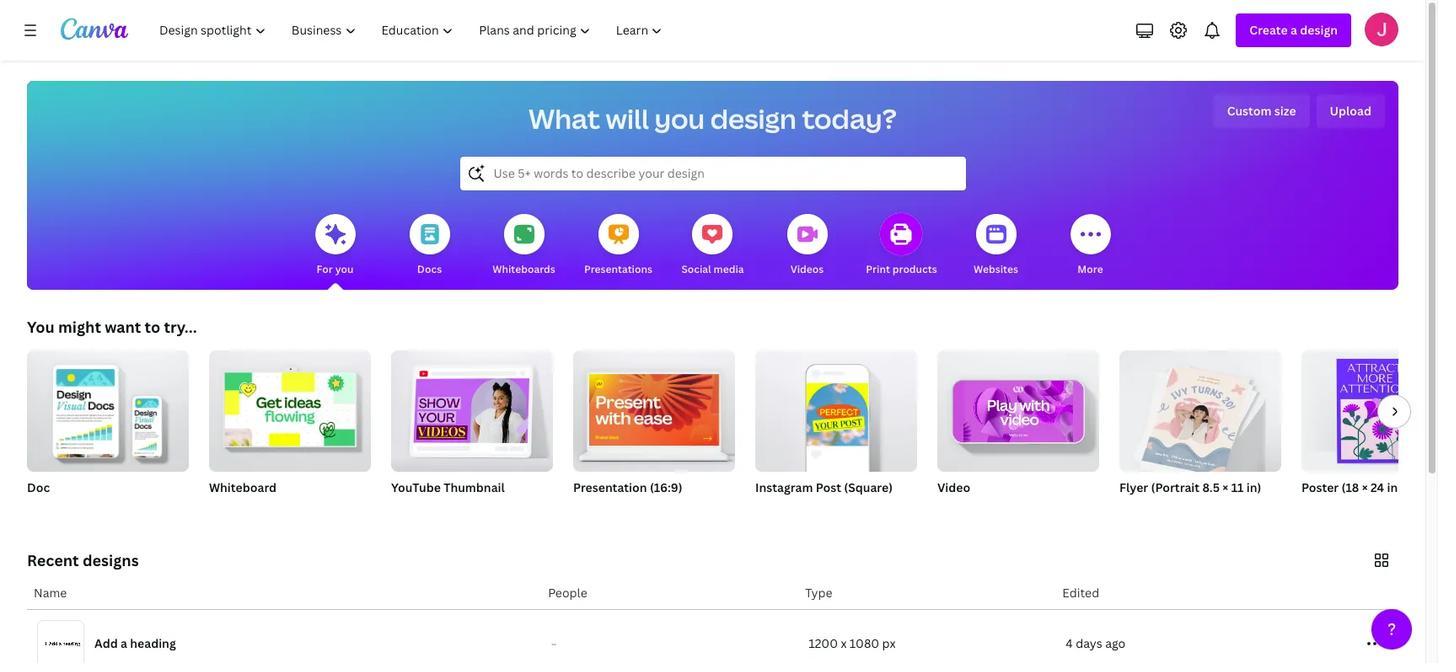 Task type: vqa. For each thing, say whether or not it's contained in the screenshot.
illustrations,
no



Task type: describe. For each thing, give the bounding box(es) containing it.
people
[[548, 585, 587, 601]]

group for video
[[938, 344, 1100, 472]]

create
[[1250, 22, 1288, 38]]

what
[[529, 100, 600, 137]]

post
[[816, 480, 842, 496]]

edited
[[1063, 585, 1100, 601]]

social
[[682, 262, 711, 277]]

in
[[1388, 480, 1398, 496]]

px inside presentation (16:9) 1920 × 1080 px
[[635, 502, 647, 516]]

what will you design today?
[[529, 100, 897, 137]]

1 horizontal spatial you
[[655, 100, 705, 137]]

whiteboard
[[209, 480, 277, 496]]

(portrait
[[1152, 480, 1200, 496]]

heading
[[130, 636, 176, 652]]

Search search field
[[494, 158, 932, 190]]

group for whiteboard
[[209, 344, 371, 472]]

1 horizontal spatial px
[[883, 636, 896, 652]]

presentations
[[584, 262, 653, 277]]

youtube thumbnail group
[[391, 344, 553, 518]]

(square)
[[844, 480, 893, 496]]

presentation (16:9) 1920 × 1080 px
[[573, 480, 683, 516]]

custom
[[1227, 103, 1272, 119]]

add
[[94, 636, 118, 652]]

a for create
[[1291, 22, 1298, 38]]

name
[[34, 585, 67, 601]]

to
[[145, 317, 160, 337]]

a for add
[[121, 636, 127, 652]]

print products button
[[866, 202, 937, 290]]

websites button
[[974, 202, 1019, 290]]

1920 inside 'video 1920 × 1080 px'
[[938, 502, 962, 516]]

1 - from the left
[[552, 640, 554, 648]]

videos button
[[787, 202, 828, 290]]

ago
[[1106, 636, 1126, 652]]

videos
[[791, 262, 824, 277]]

you inside button
[[335, 262, 354, 277]]

video 1920 × 1080 px
[[938, 480, 1011, 516]]

want
[[105, 317, 141, 337]]

1 horizontal spatial 1080
[[850, 636, 880, 652]]

11
[[1232, 480, 1244, 496]]

more
[[1078, 262, 1104, 277]]

video group
[[938, 344, 1100, 518]]

social media
[[682, 262, 744, 277]]

for
[[317, 262, 333, 277]]

1080 inside 'video 1920 × 1080 px'
[[972, 502, 997, 516]]

video
[[938, 480, 971, 496]]

docs
[[417, 262, 442, 277]]

flyer
[[1120, 480, 1149, 496]]

days
[[1076, 636, 1103, 652]]

instagram post (square) group
[[756, 344, 917, 518]]

(16:9)
[[650, 480, 683, 496]]

(18
[[1342, 480, 1360, 496]]

1920 × 1080 px button
[[938, 501, 1028, 518]]

1920 inside presentation (16:9) 1920 × 1080 px
[[573, 502, 598, 516]]

× inside flyer (portrait 8.5 × 11 in) group
[[1223, 480, 1229, 496]]

size
[[1275, 103, 1297, 119]]

james peterson image
[[1365, 13, 1399, 46]]

2 - from the left
[[554, 640, 557, 648]]

will
[[606, 100, 649, 137]]

today?
[[802, 100, 897, 137]]

poster (18 × 24 in portrait) group
[[1302, 351, 1439, 518]]

in)
[[1247, 480, 1262, 496]]

for you button
[[315, 202, 355, 290]]

4 days ago
[[1066, 636, 1126, 652]]



Task type: locate. For each thing, give the bounding box(es) containing it.
you might want to try...
[[27, 317, 197, 337]]

poster
[[1302, 480, 1339, 496]]

print products
[[866, 262, 937, 277]]

you right will
[[655, 100, 705, 137]]

1 horizontal spatial 1920
[[938, 502, 962, 516]]

0 horizontal spatial px
[[635, 502, 647, 516]]

None search field
[[460, 157, 966, 191]]

you
[[27, 317, 55, 337]]

2 horizontal spatial 1080
[[972, 502, 997, 516]]

create a design
[[1250, 22, 1338, 38]]

upload button
[[1317, 94, 1385, 128]]

presentation
[[573, 480, 647, 496]]

× inside presentation (16:9) 1920 × 1080 px
[[600, 502, 605, 516]]

might
[[58, 317, 101, 337]]

px inside 'video 1920 × 1080 px'
[[1000, 502, 1011, 516]]

-
[[552, 640, 554, 648], [554, 640, 557, 648]]

0 vertical spatial you
[[655, 100, 705, 137]]

upload
[[1330, 103, 1372, 119]]

whiteboards button
[[493, 202, 556, 290]]

type
[[805, 585, 833, 601]]

a right add at the bottom left
[[121, 636, 127, 652]]

group for youtube thumbnail
[[391, 344, 553, 472]]

--
[[552, 640, 557, 648]]

1200
[[809, 636, 838, 652]]

1920 down video
[[938, 502, 962, 516]]

1920 down 'presentation'
[[573, 502, 598, 516]]

docs button
[[409, 202, 450, 290]]

× left 24
[[1362, 480, 1368, 496]]

px
[[635, 502, 647, 516], [1000, 502, 1011, 516], [883, 636, 896, 652]]

× down video
[[964, 502, 969, 516]]

thumbnail
[[444, 480, 505, 496]]

instagram
[[756, 480, 813, 496]]

top level navigation element
[[148, 13, 678, 47]]

1 vertical spatial design
[[711, 100, 797, 137]]

presentation (16:9) group
[[573, 344, 735, 518]]

products
[[893, 262, 937, 277]]

1200 x 1080 px
[[809, 636, 896, 652]]

× left 11
[[1223, 480, 1229, 496]]

1920
[[573, 502, 598, 516], [938, 502, 962, 516]]

try...
[[164, 317, 197, 337]]

1 vertical spatial you
[[335, 262, 354, 277]]

0 vertical spatial a
[[1291, 22, 1298, 38]]

websites
[[974, 262, 1019, 277]]

recent designs
[[27, 551, 139, 571]]

1080 inside presentation (16:9) 1920 × 1080 px
[[607, 502, 633, 516]]

1 1920 from the left
[[573, 502, 598, 516]]

more button
[[1071, 202, 1111, 290]]

0 horizontal spatial 1920
[[573, 502, 598, 516]]

group for flyer (portrait 8.5 × 11 in)
[[1120, 344, 1282, 478]]

0 vertical spatial design
[[1301, 22, 1338, 38]]

1 vertical spatial a
[[121, 636, 127, 652]]

0 horizontal spatial design
[[711, 100, 797, 137]]

1080
[[607, 502, 633, 516], [972, 502, 997, 516], [850, 636, 880, 652]]

8.5
[[1203, 480, 1220, 496]]

design up search search box on the top of page
[[711, 100, 797, 137]]

portrai
[[1401, 480, 1439, 496]]

a
[[1291, 22, 1298, 38], [121, 636, 127, 652]]

add a heading
[[94, 636, 176, 652]]

2 1920 from the left
[[938, 502, 962, 516]]

group for poster (18 × 24 in portrai
[[1302, 351, 1439, 472]]

custom size button
[[1214, 94, 1310, 128]]

you right for
[[335, 262, 354, 277]]

designs
[[83, 551, 139, 571]]

flyer (portrait 8.5 × 11 in)
[[1120, 480, 1262, 496]]

group for instagram post (square)
[[756, 344, 917, 472]]

a inside create a design dropdown button
[[1291, 22, 1298, 38]]

0 horizontal spatial you
[[335, 262, 354, 277]]

x
[[841, 636, 847, 652]]

poster (18 × 24 in portrai
[[1302, 480, 1439, 496]]

design right create
[[1301, 22, 1338, 38]]

group for presentation (16:9)
[[573, 344, 735, 472]]

a right create
[[1291, 22, 1298, 38]]

×
[[1223, 480, 1229, 496], [1362, 480, 1368, 496], [600, 502, 605, 516], [964, 502, 969, 516]]

recent
[[27, 551, 79, 571]]

× inside poster (18 × 24 in portrait) group
[[1362, 480, 1368, 496]]

2 horizontal spatial px
[[1000, 502, 1011, 516]]

youtube thumbnail
[[391, 480, 505, 496]]

presentations button
[[584, 202, 653, 290]]

design
[[1301, 22, 1338, 38], [711, 100, 797, 137]]

group
[[27, 344, 189, 472], [209, 344, 371, 472], [391, 344, 553, 472], [573, 344, 735, 472], [756, 344, 917, 472], [938, 344, 1100, 472], [1120, 344, 1282, 478], [1302, 351, 1439, 472]]

1 horizontal spatial a
[[1291, 22, 1298, 38]]

create a design button
[[1237, 13, 1352, 47]]

whiteboards
[[493, 262, 556, 277]]

× inside 'video 1920 × 1080 px'
[[964, 502, 969, 516]]

1 horizontal spatial design
[[1301, 22, 1338, 38]]

you
[[655, 100, 705, 137], [335, 262, 354, 277]]

4
[[1066, 636, 1073, 652]]

24
[[1371, 480, 1385, 496]]

media
[[714, 262, 744, 277]]

for you
[[317, 262, 354, 277]]

× down 'presentation'
[[600, 502, 605, 516]]

youtube
[[391, 480, 441, 496]]

flyer (portrait 8.5 × 11 in) group
[[1120, 344, 1282, 518]]

print
[[866, 262, 890, 277]]

0 horizontal spatial 1080
[[607, 502, 633, 516]]

design inside dropdown button
[[1301, 22, 1338, 38]]

whiteboard group
[[209, 344, 371, 518]]

doc group
[[27, 344, 189, 518]]

doc
[[27, 480, 50, 496]]

custom size
[[1227, 103, 1297, 119]]

social media button
[[682, 202, 744, 290]]

instagram post (square)
[[756, 480, 893, 496]]

0 horizontal spatial a
[[121, 636, 127, 652]]



